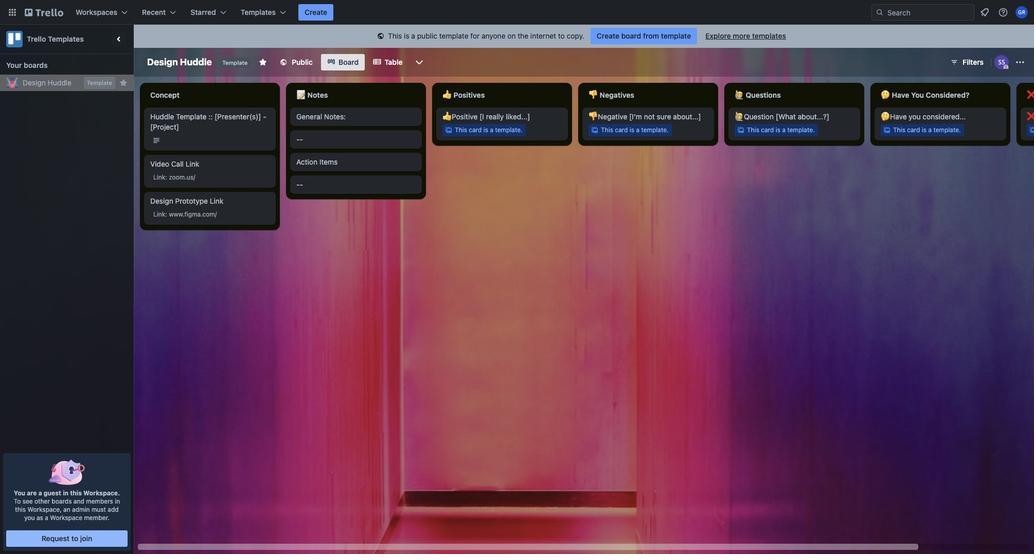 Task type: vqa. For each thing, say whether or not it's contained in the screenshot.
Close to the top
no



Task type: describe. For each thing, give the bounding box(es) containing it.
1 vertical spatial design
[[23, 78, 46, 87]]

this card is a template. for you
[[893, 126, 961, 134]]

must
[[92, 506, 106, 514]]

0 vertical spatial template
[[222, 59, 248, 66]]

link right the call
[[186, 160, 199, 168]]

see
[[22, 498, 33, 505]]

the
[[518, 31, 529, 40]]

sure
[[657, 112, 671, 121]]

you inside text box
[[911, 91, 924, 99]]

0 vertical spatial you
[[909, 112, 921, 121]]

workspace.
[[83, 489, 120, 497]]

on
[[508, 31, 516, 40]]

public
[[417, 31, 437, 40]]

🤔 have you considered?
[[881, 91, 970, 99]]

0 vertical spatial to
[[558, 31, 565, 40]]

is for 🤔 have you considered?
[[922, 126, 927, 134]]

starred button
[[184, 4, 232, 21]]

this is a public template for anyone on the internet to copy.
[[388, 31, 585, 40]]

create for create
[[305, 8, 327, 16]]

is left public
[[404, 31, 409, 40]]

Concept text field
[[144, 87, 276, 103]]

your boards
[[6, 61, 48, 69]]

greg robinson (gregrobinson96) image
[[1016, 6, 1028, 19]]

this for 👎 negatives
[[601, 126, 613, 134]]

negatives
[[600, 91, 635, 99]]

🤔have
[[881, 112, 907, 121]]

video call link link
[[150, 159, 270, 169]]

this for 🙋 questions
[[747, 126, 760, 134]]

workspace,
[[27, 506, 62, 514]]

1 vertical spatial templates
[[48, 34, 84, 43]]

considered?
[[926, 91, 970, 99]]

www.figma.com/
[[169, 210, 217, 218]]

to
[[14, 498, 21, 505]]

request to join button
[[6, 531, 128, 547]]

add
[[108, 506, 119, 514]]

is for 🙋 questions
[[776, 126, 781, 134]]

your boards with 1 items element
[[6, 59, 122, 72]]

create for create board from template
[[597, 31, 620, 40]]

card for 👎negative
[[615, 126, 628, 134]]

a down really
[[490, 126, 494, 134]]

👎
[[589, 91, 598, 99]]

template. for considered...
[[934, 126, 961, 134]]

🙋 questions
[[735, 91, 781, 99]]

you inside you are a guest in this workspace. to see other boards and members in this workspace, an admin must add you as a workspace member.
[[14, 489, 25, 497]]

explore more templates link
[[700, 28, 793, 44]]

👎negative [i'm not sure about...] link
[[589, 112, 708, 122]]

an
[[63, 506, 70, 514]]

templates
[[752, 31, 786, 40]]

this card is a template. for [what
[[747, 126, 815, 134]]

filters
[[963, 58, 984, 66]]

table
[[385, 58, 403, 66]]

templates inside popup button
[[241, 8, 276, 16]]

join
[[80, 534, 92, 543]]

action
[[296, 157, 318, 166]]

internet
[[531, 31, 556, 40]]

1 vertical spatial this
[[15, 506, 26, 514]]

workspaces button
[[69, 4, 134, 21]]

[presenter(s)]
[[215, 112, 261, 121]]

template inside huddle template :: [presenter(s)] - [project]
[[176, 112, 207, 121]]

back to home image
[[25, 4, 63, 21]]

huddle template :: [presenter(s)] - [project] link
[[150, 112, 270, 132]]

design inside the design prototype link link : www.figma.com/
[[150, 197, 173, 205]]

template. for really
[[495, 126, 523, 134]]

1 horizontal spatial this
[[70, 489, 82, 497]]

you are a guest in this workspace. to see other boards and members in this workspace, an admin must add you as a workspace member.
[[14, 489, 120, 522]]

items
[[320, 157, 338, 166]]

concept
[[150, 91, 180, 99]]

design prototype link link : www.figma.com/
[[150, 197, 224, 218]]

liked...]
[[506, 112, 530, 121]]

card for 🙋question
[[761, 126, 774, 134]]

🤔 Have You Considered? text field
[[875, 87, 1007, 103]]

📝 Notes text field
[[290, 87, 422, 103]]

trello
[[27, 34, 46, 43]]

board
[[339, 58, 359, 66]]

to inside button
[[71, 534, 78, 543]]

🤔have you considered...
[[881, 112, 966, 121]]

this member is an admin of this board. image
[[1004, 65, 1009, 69]]

starred icon image
[[119, 79, 128, 87]]

primary element
[[0, 0, 1034, 25]]

public
[[292, 58, 313, 66]]

👍 positives
[[443, 91, 485, 99]]

a right as
[[45, 514, 48, 522]]

not
[[644, 112, 655, 121]]

zoom.us/
[[169, 173, 195, 181]]

questions
[[746, 91, 781, 99]]

link right the prototype at left
[[210, 197, 224, 205]]

you inside you are a guest in this workspace. to see other boards and members in this workspace, an admin must add you as a workspace member.
[[24, 514, 35, 522]]

👍 Positives text field
[[436, 87, 568, 103]]

video
[[150, 160, 169, 168]]

1 template from the left
[[439, 31, 469, 40]]

🤔have you considered... link
[[881, 112, 1000, 122]]

a down 🙋question [what about...?]
[[782, 126, 786, 134]]

templates button
[[235, 4, 292, 21]]

🙋question [what about...?]
[[735, 112, 830, 121]]

::
[[209, 112, 213, 121]]

starred
[[191, 8, 216, 16]]

👍positive
[[443, 112, 478, 121]]

positives
[[454, 91, 485, 99]]

[i
[[480, 112, 484, 121]]

request to join
[[42, 534, 92, 543]]

search image
[[876, 8, 884, 16]]

1 vertical spatial in
[[115, 498, 120, 505]]

- inside huddle template :: [presenter(s)] - [project]
[[263, 112, 266, 121]]

template inside create board from template link
[[661, 31, 691, 40]]

guest
[[44, 489, 61, 497]]

anyone
[[482, 31, 506, 40]]

create button
[[299, 4, 334, 21]]

for
[[471, 31, 480, 40]]

notes
[[308, 91, 328, 99]]

👎negative [i'm not sure about...]
[[589, 112, 701, 121]]

0 horizontal spatial template
[[87, 79, 112, 86]]

customize views image
[[414, 57, 424, 67]]

your
[[6, 61, 22, 69]]

public button
[[273, 54, 319, 71]]

notes:
[[324, 112, 346, 121]]

board link
[[321, 54, 365, 71]]

📝 notes
[[296, 91, 328, 99]]

this for 👍 positives
[[455, 126, 467, 134]]

: for video
[[165, 173, 167, 181]]



Task type: locate. For each thing, give the bounding box(es) containing it.
0 vertical spatial :
[[165, 173, 167, 181]]

0 horizontal spatial boards
[[24, 61, 48, 69]]

📝
[[296, 91, 306, 99]]

0 horizontal spatial template
[[439, 31, 469, 40]]

1 horizontal spatial template
[[176, 112, 207, 121]]

: inside the design prototype link link : www.figma.com/
[[165, 210, 167, 218]]

in
[[63, 489, 69, 497], [115, 498, 120, 505]]

this
[[70, 489, 82, 497], [15, 506, 26, 514]]

0 horizontal spatial you
[[14, 489, 25, 497]]

1 : from the top
[[165, 173, 167, 181]]

🙋question [what about...?] link
[[735, 112, 854, 122]]

a down 🤔have you considered...
[[929, 126, 932, 134]]

1 horizontal spatial you
[[911, 91, 924, 99]]

0 vertical spatial huddle
[[180, 57, 212, 67]]

you up to
[[14, 489, 25, 497]]

1 card from the left
[[469, 126, 482, 134]]

-- up action
[[296, 135, 303, 144]]

boards up an
[[52, 498, 72, 505]]

design prototype link link
[[150, 196, 270, 206]]

is down 🤔have you considered...
[[922, 126, 927, 134]]

and
[[74, 498, 84, 505]]

card down 👎negative
[[615, 126, 628, 134]]

card for 🤔have
[[907, 126, 920, 134]]

recent
[[142, 8, 166, 16]]

3 template. from the left
[[788, 126, 815, 134]]

you right have
[[911, 91, 924, 99]]

template left starred icon
[[87, 79, 112, 86]]

design huddle up concept
[[147, 57, 212, 67]]

stu smith (stusmith18) image
[[995, 55, 1009, 69]]

create board from template
[[597, 31, 691, 40]]

star or unstar board image
[[259, 58, 267, 66]]

: left 'www.figma.com/'
[[165, 210, 167, 218]]

1 vertical spatial --
[[296, 180, 303, 189]]

link
[[186, 160, 199, 168], [153, 173, 165, 181], [210, 197, 224, 205], [153, 210, 165, 218]]

this up and
[[70, 489, 82, 497]]

call
[[171, 160, 184, 168]]

1 vertical spatial to
[[71, 534, 78, 543]]

3 card from the left
[[761, 126, 774, 134]]

2 horizontal spatial huddle
[[180, 57, 212, 67]]

trello templates
[[27, 34, 84, 43]]

design huddle link
[[23, 78, 82, 88]]

a left public
[[411, 31, 415, 40]]

0 vertical spatial in
[[63, 489, 69, 497]]

about...?]
[[798, 112, 830, 121]]

0 vertical spatial -- link
[[296, 134, 416, 145]]

huddle inside board name text field
[[180, 57, 212, 67]]

design down the your boards
[[23, 78, 46, 87]]

2 vertical spatial template
[[176, 112, 207, 121]]

this for 🤔 have you considered?
[[893, 126, 906, 134]]

is down 👍positive [i really liked...]
[[484, 126, 488, 134]]

design huddle inside board name text field
[[147, 57, 212, 67]]

board
[[622, 31, 641, 40]]

0 vertical spatial design
[[147, 57, 178, 67]]

to left join on the left bottom
[[71, 534, 78, 543]]

template left ::
[[176, 112, 207, 121]]

1 horizontal spatial you
[[909, 112, 921, 121]]

[what
[[776, 112, 796, 121]]

template. down considered...
[[934, 126, 961, 134]]

link left 'www.figma.com/'
[[153, 210, 165, 218]]

huddle
[[180, 57, 212, 67], [48, 78, 72, 87], [150, 112, 174, 121]]

action items
[[296, 157, 338, 166]]

huddle inside design huddle link
[[48, 78, 72, 87]]

boards
[[24, 61, 48, 69], [52, 498, 72, 505]]

: inside video call link link : zoom.us/
[[165, 173, 167, 181]]

0 horizontal spatial create
[[305, 8, 327, 16]]

is for 👎 negatives
[[630, 126, 635, 134]]

Board name text field
[[142, 54, 217, 71]]

admin
[[72, 506, 90, 514]]

boards inside you are a guest in this workspace. to see other boards and members in this workspace, an admin must add you as a workspace member.
[[52, 498, 72, 505]]

0 horizontal spatial you
[[24, 514, 35, 522]]

you
[[909, 112, 921, 121], [24, 514, 35, 522]]

are
[[27, 489, 37, 497]]

4 template. from the left
[[934, 126, 961, 134]]

-- link down action items link
[[296, 180, 416, 190]]

0 vertical spatial create
[[305, 8, 327, 16]]

template. for about...?]
[[788, 126, 815, 134]]

🙋 Questions text field
[[729, 87, 861, 103]]

template
[[439, 31, 469, 40], [661, 31, 691, 40]]

this card is a template. down 👍positive [i really liked...]
[[455, 126, 523, 134]]

member.
[[84, 514, 109, 522]]

--
[[296, 135, 303, 144], [296, 180, 303, 189]]

really
[[486, 112, 504, 121]]

design
[[147, 57, 178, 67], [23, 78, 46, 87], [150, 197, 173, 205]]

2 -- link from the top
[[296, 180, 416, 190]]

1 -- from the top
[[296, 135, 303, 144]]

-- down action
[[296, 180, 303, 189]]

0 vertical spatial you
[[911, 91, 924, 99]]

None text field
[[1021, 87, 1034, 103]]

1 horizontal spatial boards
[[52, 498, 72, 505]]

have
[[892, 91, 910, 99]]

1 template. from the left
[[495, 126, 523, 134]]

general notes: link
[[296, 112, 416, 122]]

2 card from the left
[[615, 126, 628, 134]]

is
[[404, 31, 409, 40], [484, 126, 488, 134], [630, 126, 635, 134], [776, 126, 781, 134], [922, 126, 927, 134]]

1 vertical spatial create
[[597, 31, 620, 40]]

0 horizontal spatial templates
[[48, 34, 84, 43]]

action items link
[[296, 157, 416, 167]]

template
[[222, 59, 248, 66], [87, 79, 112, 86], [176, 112, 207, 121]]

2 : from the top
[[165, 210, 167, 218]]

1 vertical spatial :
[[165, 210, 167, 218]]

2 this card is a template. from the left
[[601, 126, 669, 134]]

explore more templates
[[706, 31, 786, 40]]

template. down '🙋question [what about...?]' link
[[788, 126, 815, 134]]

: for design
[[165, 210, 167, 218]]

this down to
[[15, 506, 26, 514]]

create inside button
[[305, 8, 327, 16]]

templates up your boards with 1 items element
[[48, 34, 84, 43]]

1 -- link from the top
[[296, 134, 416, 145]]

template left for
[[439, 31, 469, 40]]

from
[[643, 31, 659, 40]]

huddle down your boards with 1 items element
[[48, 78, 72, 87]]

👍positive [i really liked...]
[[443, 112, 530, 121]]

this right sm image
[[388, 31, 402, 40]]

is down 🙋question [what about...?]
[[776, 126, 781, 134]]

template right from
[[661, 31, 691, 40]]

explore
[[706, 31, 731, 40]]

workspaces
[[76, 8, 117, 16]]

2 template. from the left
[[641, 126, 669, 134]]

this card is a template. down 🤔have you considered...
[[893, 126, 961, 134]]

👎 Negatives text field
[[583, 87, 714, 103]]

template. for not
[[641, 126, 669, 134]]

members
[[86, 498, 113, 505]]

this card is a template.
[[455, 126, 523, 134], [601, 126, 669, 134], [747, 126, 815, 134], [893, 126, 961, 134]]

👎negative
[[589, 112, 628, 121]]

copy.
[[567, 31, 585, 40]]

1 this card is a template. from the left
[[455, 126, 523, 134]]

template. down 👍positive [i really liked...] link
[[495, 126, 523, 134]]

1 vertical spatial template
[[87, 79, 112, 86]]

1 horizontal spatial huddle
[[150, 112, 174, 121]]

open information menu image
[[998, 7, 1009, 17]]

this down 🙋question
[[747, 126, 760, 134]]

template left star or unstar board image
[[222, 59, 248, 66]]

boards inside your boards with 1 items element
[[24, 61, 48, 69]]

create board from template link
[[591, 28, 697, 44]]

about...]
[[673, 112, 701, 121]]

0 horizontal spatial to
[[71, 534, 78, 543]]

boards right your
[[24, 61, 48, 69]]

general
[[296, 112, 322, 121]]

1 vertical spatial -- link
[[296, 180, 416, 190]]

prototype
[[175, 197, 208, 205]]

to left copy.
[[558, 31, 565, 40]]

2 vertical spatial design
[[150, 197, 173, 205]]

design huddle
[[147, 57, 212, 67], [23, 78, 72, 87]]

this card is a template. for [i'm
[[601, 126, 669, 134]]

1 horizontal spatial template
[[661, 31, 691, 40]]

1 vertical spatial boards
[[52, 498, 72, 505]]

workspace navigation collapse icon image
[[112, 32, 127, 46]]

this down 🤔have
[[893, 126, 906, 134]]

🙋
[[735, 91, 744, 99]]

huddle template :: [presenter(s)] - [project]
[[150, 112, 266, 131]]

1 horizontal spatial templates
[[241, 8, 276, 16]]

more
[[733, 31, 751, 40]]

2 -- from the top
[[296, 180, 303, 189]]

1 horizontal spatial in
[[115, 498, 120, 505]]

this card is a template. down "[i'm"
[[601, 126, 669, 134]]

this down 👍positive
[[455, 126, 467, 134]]

design huddle down your boards with 1 items element
[[23, 78, 72, 87]]

template. down the not
[[641, 126, 669, 134]]

huddle inside huddle template :: [presenter(s)] - [project]
[[150, 112, 174, 121]]

1 vertical spatial design huddle
[[23, 78, 72, 87]]

workspace
[[50, 514, 82, 522]]

logo for trello templates workspace image
[[6, 31, 23, 47]]

1 horizontal spatial to
[[558, 31, 565, 40]]

0 horizontal spatial design huddle
[[23, 78, 72, 87]]

card down 🙋question
[[761, 126, 774, 134]]

1 vertical spatial huddle
[[48, 78, 72, 87]]

other
[[34, 498, 50, 505]]

1 horizontal spatial create
[[597, 31, 620, 40]]

0 horizontal spatial huddle
[[48, 78, 72, 87]]

you left as
[[24, 514, 35, 522]]

2 vertical spatial huddle
[[150, 112, 174, 121]]

1 vertical spatial you
[[24, 514, 35, 522]]

in right guest
[[63, 489, 69, 497]]

is for 👍 positives
[[484, 126, 488, 134]]

link down 'video'
[[153, 173, 165, 181]]

sm image
[[376, 31, 386, 42]]

🤔
[[881, 91, 890, 99]]

-- link up action items link
[[296, 134, 416, 145]]

in up add
[[115, 498, 120, 505]]

card for 👍positive
[[469, 126, 482, 134]]

0 vertical spatial boards
[[24, 61, 48, 69]]

design up concept
[[147, 57, 178, 67]]

Search field
[[884, 5, 974, 20]]

3 this card is a template. from the left
[[747, 126, 815, 134]]

👍
[[443, 91, 452, 99]]

filters button
[[948, 54, 987, 71]]

create
[[305, 8, 327, 16], [597, 31, 620, 40]]

[i'm
[[629, 112, 642, 121]]

:
[[165, 173, 167, 181], [165, 210, 167, 218]]

1 vertical spatial you
[[14, 489, 25, 497]]

this card is a template. for [i
[[455, 126, 523, 134]]

show menu image
[[1015, 57, 1026, 67]]

0 vertical spatial this
[[70, 489, 82, 497]]

this card is a template. down 🙋question [what about...?]
[[747, 126, 815, 134]]

considered...
[[923, 112, 966, 121]]

card down 🤔have you considered...
[[907, 126, 920, 134]]

this
[[388, 31, 402, 40], [455, 126, 467, 134], [601, 126, 613, 134], [747, 126, 760, 134], [893, 126, 906, 134]]

huddle up [project]
[[150, 112, 174, 121]]

templates right starred dropdown button
[[241, 8, 276, 16]]

a down "[i'm"
[[636, 126, 640, 134]]

4 this card is a template. from the left
[[893, 126, 961, 134]]

4 card from the left
[[907, 126, 920, 134]]

0 notifications image
[[979, 6, 991, 19]]

2 template from the left
[[661, 31, 691, 40]]

2 horizontal spatial template
[[222, 59, 248, 66]]

-- link
[[296, 134, 416, 145], [296, 180, 416, 190]]

a right are
[[38, 489, 42, 497]]

this down 👎negative
[[601, 126, 613, 134]]

table link
[[367, 54, 409, 71]]

design inside board name text field
[[147, 57, 178, 67]]

is down "[i'm"
[[630, 126, 635, 134]]

to
[[558, 31, 565, 40], [71, 534, 78, 543]]

you right 🤔have
[[909, 112, 921, 121]]

huddle up concept "text box"
[[180, 57, 212, 67]]

design left the prototype at left
[[150, 197, 173, 205]]

👍positive [i really liked...] link
[[443, 112, 562, 122]]

: down 'video'
[[165, 173, 167, 181]]

0 vertical spatial --
[[296, 135, 303, 144]]

0 horizontal spatial this
[[15, 506, 26, 514]]

request
[[42, 534, 70, 543]]

0 vertical spatial templates
[[241, 8, 276, 16]]

card down [i
[[469, 126, 482, 134]]

0 horizontal spatial in
[[63, 489, 69, 497]]

1 horizontal spatial design huddle
[[147, 57, 212, 67]]

[project]
[[150, 122, 179, 131]]

0 vertical spatial design huddle
[[147, 57, 212, 67]]

card
[[469, 126, 482, 134], [615, 126, 628, 134], [761, 126, 774, 134], [907, 126, 920, 134]]



